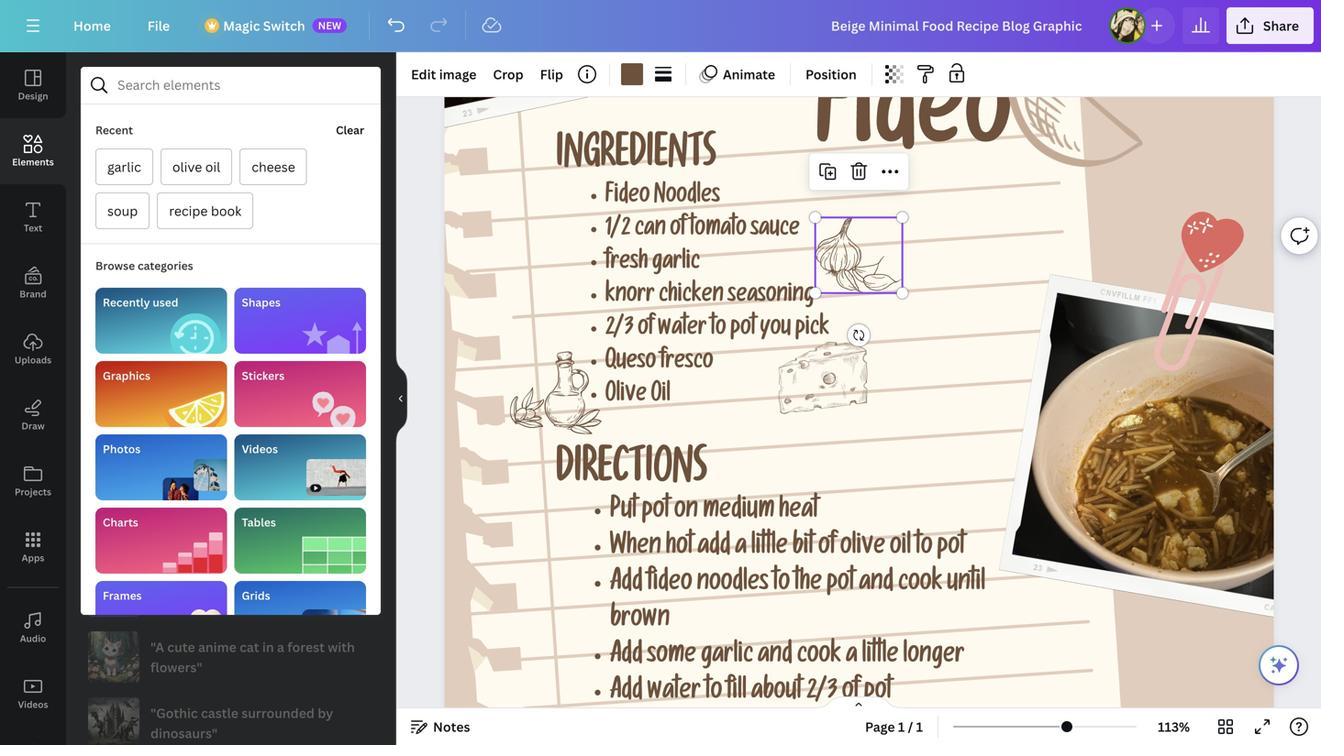Task type: vqa. For each thing, say whether or not it's contained in the screenshot.
the bottom BUSINESS link
no



Task type: locate. For each thing, give the bounding box(es) containing it.
cook left until
[[898, 572, 943, 599]]

recently used button inside browse categories group
[[95, 288, 227, 354]]

1 vertical spatial see
[[346, 306, 365, 321]]

edit image button
[[404, 60, 484, 89]]

1 horizontal spatial shapes button
[[234, 288, 366, 354]]

of down add some garlic and cook a little longer
[[842, 681, 859, 708]]

add inside add fideo noodles to the pot and cook until brown
[[610, 572, 643, 599]]

0 horizontal spatial oil
[[205, 158, 220, 176]]

in
[[262, 639, 274, 656]]

2/3 right about
[[806, 681, 838, 708]]

water inside knorr chicken seasoning 2/3 of water to pot you pick queso fresco olive oil
[[658, 318, 707, 343]]

2 vertical spatial add
[[610, 681, 643, 708]]

2 see all button from the top
[[344, 295, 383, 331]]

own
[[243, 583, 269, 600]]

0 horizontal spatial olive
[[172, 158, 202, 176]]

shapes up 'stickers'
[[242, 295, 281, 310]]

browse categories
[[95, 258, 193, 273]]

1 vertical spatial and
[[758, 645, 793, 672]]

2 vertical spatial garlic
[[701, 645, 753, 672]]

all for shapes
[[368, 306, 381, 321]]

fideo for fideo
[[815, 72, 1012, 180]]

brand
[[20, 288, 47, 300]]

pot left you
[[730, 318, 756, 343]]

1 horizontal spatial fideo
[[815, 72, 1012, 180]]

fideo
[[815, 72, 1012, 180], [605, 186, 650, 211]]

all left hide image
[[368, 409, 381, 424]]

0 vertical spatial graphics
[[103, 368, 150, 383]]

shapes button up 'stickers'
[[234, 288, 366, 354]]

2 horizontal spatial a
[[846, 645, 857, 672]]

1 horizontal spatial add this line to the canvas image
[[257, 331, 308, 383]]

113% button
[[1144, 713, 1204, 742]]

see all left hide image
[[346, 409, 381, 424]]

little up show pages image
[[862, 645, 899, 672]]

1 horizontal spatial 2/3
[[806, 681, 838, 708]]

pot left on
[[642, 500, 670, 527]]

oil
[[205, 158, 220, 176], [890, 536, 911, 563]]

put
[[610, 500, 637, 527]]

videos button down audio
[[0, 661, 66, 728]]

a up show pages image
[[846, 645, 857, 672]]

0 vertical spatial olive
[[172, 158, 202, 176]]

add for add fideo noodles to the pot and cook until brown
[[610, 572, 643, 599]]

1 vertical spatial little
[[862, 645, 899, 672]]

see left hide image
[[346, 409, 365, 424]]

on
[[674, 500, 698, 527]]

0 horizontal spatial a
[[277, 639, 284, 656]]

all up triangle up image
[[368, 306, 381, 321]]

oil inside button
[[205, 158, 220, 176]]

recently used button down categories
[[95, 288, 227, 354]]

3 see from the top
[[346, 409, 365, 424]]

edit image
[[411, 66, 477, 83]]

videos inside browse categories group
[[242, 442, 278, 457]]

1 all from the top
[[368, 181, 381, 196]]

with
[[328, 639, 355, 656]]

page 1 / 1
[[865, 719, 923, 736]]

0 horizontal spatial little
[[751, 536, 788, 563]]

2 add from the top
[[610, 645, 643, 672]]

1 right /
[[916, 719, 923, 736]]

recently
[[81, 179, 136, 197], [103, 295, 150, 310]]

0 horizontal spatial shapes
[[81, 304, 126, 322]]

chicken
[[659, 285, 724, 310]]

soup
[[107, 202, 138, 220]]

grids
[[242, 589, 270, 604]]

videos down audio
[[18, 699, 48, 711]]

search menu list box
[[73, 90, 381, 721]]

add this line to the canvas image
[[198, 331, 250, 383], [257, 331, 308, 383]]

shapes for the leftmost shapes button
[[81, 304, 126, 322]]

0 vertical spatial used
[[139, 179, 169, 197]]

0 horizontal spatial 1
[[898, 719, 905, 736]]

1 horizontal spatial image
[[439, 66, 477, 83]]

0 vertical spatial little
[[751, 536, 788, 563]]

clear
[[336, 122, 364, 138]]

1 horizontal spatial shapes
[[242, 295, 281, 310]]

used down categories
[[153, 295, 178, 310]]

1 vertical spatial 2/3
[[806, 681, 838, 708]]

cook
[[898, 572, 943, 599], [797, 645, 841, 672]]

0 horizontal spatial image
[[97, 532, 134, 549]]

/
[[908, 719, 913, 736]]

0 vertical spatial recently used
[[81, 179, 169, 197]]

dinosaurs"
[[150, 725, 218, 743]]

shapes inside browse categories group
[[242, 295, 281, 310]]

2 vertical spatial see all
[[346, 409, 381, 424]]

1 horizontal spatial and
[[859, 572, 894, 599]]

image right edit
[[439, 66, 477, 83]]

fideo
[[647, 572, 692, 599]]

see all down rectangle button
[[346, 181, 381, 196]]

1 vertical spatial image
[[97, 532, 134, 549]]

put pot on medium heat
[[610, 500, 818, 527]]

little left "bit"
[[751, 536, 788, 563]]

2 see all from the top
[[346, 306, 381, 321]]

castle
[[201, 705, 238, 722]]

1 vertical spatial all
[[368, 306, 381, 321]]

0 vertical spatial recently used button
[[79, 170, 171, 206]]

list
[[73, 90, 381, 229]]

#725039 image
[[621, 63, 643, 85]]

group
[[81, 206, 154, 280], [161, 206, 235, 280], [242, 206, 316, 280], [81, 434, 154, 507], [242, 434, 316, 507], [323, 434, 396, 507]]

0 horizontal spatial and
[[758, 645, 793, 672]]

3 see all button from the top
[[344, 397, 383, 434]]

queso
[[605, 352, 656, 377]]

1 vertical spatial used
[[153, 295, 178, 310]]

113%
[[1158, 719, 1190, 736]]

magic
[[223, 17, 260, 34]]

1 vertical spatial recently
[[103, 295, 150, 310]]

you
[[760, 318, 791, 343]]

add this line to the canvas image left white circle shape image
[[257, 331, 308, 383]]

3 all from the top
[[368, 409, 381, 424]]

recently down browse
[[103, 295, 150, 310]]

all down rectangle button
[[368, 181, 381, 196]]

a inside "a cute anime cat in a forest with flowers"
[[277, 639, 284, 656]]

see all for recently used
[[346, 181, 381, 196]]

and up about
[[758, 645, 793, 672]]

fresh
[[605, 252, 648, 277]]

videos button up tables
[[234, 435, 366, 501]]

"gothic castle surrounded by dinosaurs"
[[150, 705, 333, 743]]

shapes button down browse
[[79, 295, 128, 331]]

text button
[[0, 184, 66, 250]]

0 vertical spatial videos button
[[234, 435, 366, 501]]

recently used button for see all
[[79, 170, 171, 206]]

notes button
[[404, 713, 477, 742]]

1 see all from the top
[[346, 181, 381, 196]]

0 horizontal spatial fideo
[[605, 186, 650, 211]]

water down some
[[647, 681, 701, 708]]

1 horizontal spatial oil
[[890, 536, 911, 563]]

arrow
[[93, 128, 130, 145]]

garlic
[[107, 158, 141, 176], [652, 252, 700, 277], [701, 645, 753, 672]]

1 vertical spatial see all button
[[344, 295, 383, 331]]

2/3 down 'knorr'
[[605, 318, 634, 343]]

1 see all button from the top
[[344, 170, 383, 206]]

your
[[211, 583, 240, 600]]

fideo noodles 1/2 can of tomato sauce
[[605, 186, 800, 244]]

recently used up soup
[[81, 179, 169, 197]]

categories
[[138, 258, 193, 273]]

water up fresco
[[658, 318, 707, 343]]

0 vertical spatial fideo
[[815, 72, 1012, 180]]

of right can
[[670, 219, 686, 244]]

knorr
[[605, 285, 655, 310]]

see all for graphics
[[346, 409, 381, 424]]

"a
[[150, 639, 164, 656]]

side panel tab list
[[0, 52, 66, 746]]

little
[[751, 536, 788, 563], [862, 645, 899, 672]]

videos button
[[234, 435, 366, 501], [0, 661, 66, 728]]

0 vertical spatial cook
[[898, 572, 943, 599]]

1 see from the top
[[346, 181, 365, 196]]

soup button
[[95, 193, 150, 229]]

olive oil hand drawn image
[[510, 352, 602, 435]]

image
[[439, 66, 477, 83], [97, 532, 134, 549]]

fideo inside fideo noodles 1/2 can of tomato sauce
[[605, 186, 650, 211]]

used for shapes
[[153, 295, 178, 310]]

#725039 image
[[621, 63, 643, 85]]

1 vertical spatial see all
[[346, 306, 381, 321]]

rounded square image
[[139, 331, 191, 383]]

0 vertical spatial see
[[346, 181, 365, 196]]

white circle shape image
[[316, 331, 367, 383]]

image down charts
[[97, 532, 134, 549]]

1/2
[[605, 219, 631, 244]]

see up white circle shape image
[[346, 306, 365, 321]]

0 vertical spatial add
[[610, 572, 643, 599]]

recently inside browse categories group
[[103, 295, 150, 310]]

apps
[[22, 552, 44, 565]]

and inside add fideo noodles to the pot and cook until brown
[[859, 572, 894, 599]]

image inside dropdown button
[[439, 66, 477, 83]]

0 horizontal spatial videos
[[18, 699, 48, 711]]

0 vertical spatial see all button
[[344, 170, 383, 206]]

recently used button down arrow
[[79, 170, 171, 206]]

hide image
[[395, 355, 407, 443]]

3 add from the top
[[610, 681, 643, 708]]

1 horizontal spatial cook
[[898, 572, 943, 599]]

0 horizontal spatial 2/3
[[605, 318, 634, 343]]

book
[[211, 202, 241, 220]]

to
[[711, 318, 726, 343], [916, 536, 933, 563], [773, 572, 790, 599], [705, 681, 722, 708]]

1 vertical spatial graphics
[[81, 407, 136, 424]]

recently used down browse categories
[[103, 295, 178, 310]]

of up queso
[[638, 318, 654, 343]]

"gothic
[[150, 705, 198, 722]]

shapes
[[242, 295, 281, 310], [81, 304, 126, 322]]

ai
[[81, 532, 94, 549]]

longer
[[903, 645, 965, 672]]

used inside browse categories group
[[153, 295, 178, 310]]

garlic up chicken
[[652, 252, 700, 277]]

frames
[[103, 589, 142, 604]]

see for shapes
[[346, 306, 365, 321]]

rectangle button
[[348, 118, 433, 155]]

olive right "bit"
[[840, 536, 885, 563]]

0 vertical spatial 2/3
[[605, 318, 634, 343]]

1 vertical spatial recently used button
[[95, 288, 227, 354]]

0 vertical spatial oil
[[205, 158, 220, 176]]

fideo for fideo noodles 1/2 can of tomato sauce
[[605, 186, 650, 211]]

a for "a cute anime cat in a forest with flowers"
[[277, 639, 284, 656]]

crop
[[493, 66, 524, 83]]

when hot add a little bit of olive oil to pot
[[610, 536, 965, 563]]

a right add
[[735, 536, 747, 563]]

0 vertical spatial all
[[368, 181, 381, 196]]

1 horizontal spatial videos
[[242, 442, 278, 457]]

1 horizontal spatial olive
[[840, 536, 885, 563]]

1 vertical spatial videos button
[[0, 661, 66, 728]]

anime
[[198, 639, 236, 656]]

0 vertical spatial image
[[439, 66, 477, 83]]

0 vertical spatial see all
[[346, 181, 381, 196]]

3 see all from the top
[[346, 409, 381, 424]]

0 vertical spatial garlic
[[107, 158, 141, 176]]

pot up until
[[937, 536, 965, 563]]

1 vertical spatial recently used
[[103, 295, 178, 310]]

2 all from the top
[[368, 306, 381, 321]]

page
[[865, 719, 895, 736]]

1 vertical spatial cook
[[797, 645, 841, 672]]

uploads
[[15, 354, 52, 367]]

0 horizontal spatial add this line to the canvas image
[[198, 331, 250, 383]]

charts button
[[95, 508, 227, 574]]

audio
[[20, 633, 46, 645]]

see all up white circle shape image
[[346, 306, 381, 321]]

garlic up fill
[[701, 645, 753, 672]]

shapes up square image
[[81, 304, 126, 322]]

2 1 from the left
[[916, 719, 923, 736]]

1 vertical spatial videos
[[18, 699, 48, 711]]

2 vertical spatial see all button
[[344, 397, 383, 434]]

all for recently used
[[368, 181, 381, 196]]

videos right 'rustic restaurant element.' image
[[242, 442, 278, 457]]

list containing garlic
[[73, 90, 381, 229]]

2 vertical spatial see
[[346, 409, 365, 424]]

a right the "in"
[[277, 639, 284, 656]]

rustic restaurant element. image
[[161, 434, 235, 507]]

brown
[[610, 609, 670, 636]]

photos button
[[95, 435, 227, 501]]

recently used button
[[79, 170, 171, 206], [95, 288, 227, 354]]

and right the
[[859, 572, 894, 599]]

by
[[318, 705, 333, 722]]

garlic down arrow
[[107, 158, 141, 176]]

olive up recipe
[[172, 158, 202, 176]]

1 vertical spatial add
[[610, 645, 643, 672]]

0 horizontal spatial cook
[[797, 645, 841, 672]]

see for graphics
[[346, 409, 365, 424]]

browse categories group
[[95, 288, 366, 721]]

0 vertical spatial videos
[[242, 442, 278, 457]]

noodles
[[654, 186, 720, 211]]

see
[[346, 181, 365, 196], [346, 306, 365, 321], [346, 409, 365, 424]]

1 add from the top
[[610, 572, 643, 599]]

until
[[947, 572, 986, 599]]

of inside fideo noodles 1/2 can of tomato sauce
[[670, 219, 686, 244]]

1 left /
[[898, 719, 905, 736]]

recently used inside browse categories group
[[103, 295, 178, 310]]

main menu bar
[[0, 0, 1321, 52]]

uploads button
[[0, 317, 66, 383]]

can
[[635, 219, 666, 244]]

pot right the
[[827, 572, 855, 599]]

add this line to the canvas image right the rounded square image
[[198, 331, 250, 383]]

used up recipe
[[139, 179, 169, 197]]

0 vertical spatial and
[[859, 572, 894, 599]]

flip button
[[533, 60, 571, 89]]

0 vertical spatial recently
[[81, 179, 136, 197]]

notes
[[433, 719, 470, 736]]

2 vertical spatial all
[[368, 409, 381, 424]]

recently up soup
[[81, 179, 136, 197]]

1 horizontal spatial videos button
[[234, 435, 366, 501]]

see down clear 'button'
[[346, 181, 365, 196]]

1 horizontal spatial 1
[[916, 719, 923, 736]]

cook up about
[[797, 645, 841, 672]]

1 vertical spatial fideo
[[605, 186, 650, 211]]

knorr chicken seasoning 2/3 of water to pot you pick queso fresco olive oil
[[605, 285, 829, 410]]

1 add this line to the canvas image from the left
[[198, 331, 250, 383]]

2 see from the top
[[346, 306, 365, 321]]

0 vertical spatial water
[[658, 318, 707, 343]]

to inside knorr chicken seasoning 2/3 of water to pot you pick queso fresco olive oil
[[711, 318, 726, 343]]

bit
[[792, 536, 814, 563]]



Task type: describe. For each thing, give the bounding box(es) containing it.
0 horizontal spatial videos button
[[0, 661, 66, 728]]

cute
[[167, 639, 195, 656]]

recently used for see all
[[81, 179, 169, 197]]

Design title text field
[[816, 7, 1102, 44]]

Search elements search field
[[117, 68, 344, 103]]

1 1 from the left
[[898, 719, 905, 736]]

directions
[[556, 453, 707, 497]]

surrounded
[[242, 705, 315, 722]]

garlic inside button
[[107, 158, 141, 176]]

a for add some garlic and cook a little longer
[[846, 645, 857, 672]]

sauce
[[751, 219, 800, 244]]

recently for shapes
[[103, 295, 150, 310]]

charts
[[103, 515, 138, 530]]

position
[[806, 66, 857, 83]]

heat
[[779, 500, 818, 527]]

graphics inside browse categories group
[[103, 368, 150, 383]]

flowers"
[[150, 659, 202, 677]]

square image
[[81, 331, 132, 383]]

add water to fill about 2/3 of pot
[[610, 681, 892, 708]]

videos inside side panel tab list
[[18, 699, 48, 711]]

position button
[[798, 60, 864, 89]]

home link
[[59, 7, 125, 44]]

cheese
[[252, 158, 295, 176]]

add fideo noodles to the pot and cook until brown
[[610, 572, 986, 636]]

olive
[[605, 385, 647, 410]]

ai image generator
[[81, 532, 198, 549]]

2/3 inside knorr chicken seasoning 2/3 of water to pot you pick queso fresco olive oil
[[605, 318, 634, 343]]

"a cute anime cat in a forest with flowers"
[[150, 639, 355, 677]]

add for add water to fill about 2/3 of pot
[[610, 681, 643, 708]]

0 horizontal spatial shapes button
[[79, 295, 128, 331]]

generate your own
[[150, 583, 269, 600]]

noodles
[[697, 572, 769, 599]]

see for recently used
[[346, 181, 365, 196]]

oil
[[651, 385, 671, 410]]

fresh garlic
[[605, 252, 700, 277]]

fresco
[[660, 352, 713, 377]]

apps button
[[0, 515, 66, 581]]

1 horizontal spatial a
[[735, 536, 747, 563]]

1 horizontal spatial little
[[862, 645, 899, 672]]

recently used for shapes
[[103, 295, 178, 310]]

image for ai
[[97, 532, 134, 549]]

all for graphics
[[368, 409, 381, 424]]

add some garlic and cook a little longer
[[610, 645, 965, 672]]

the
[[794, 572, 822, 599]]

home
[[73, 17, 111, 34]]

ingredients
[[556, 139, 716, 180]]

browse
[[95, 258, 135, 273]]

add for add some garlic and cook a little longer
[[610, 645, 643, 672]]

used for see all
[[139, 179, 169, 197]]

stickers
[[242, 368, 285, 383]]

recipe book
[[169, 202, 241, 220]]

generator
[[137, 532, 198, 549]]

share
[[1263, 17, 1299, 34]]

cook inside add fideo noodles to the pot and cook until brown
[[898, 572, 943, 599]]

cheese button
[[240, 149, 307, 185]]

of inside knorr chicken seasoning 2/3 of water to pot you pick queso fresco olive oil
[[638, 318, 654, 343]]

of right "bit"
[[818, 536, 836, 563]]

animate button
[[694, 60, 783, 89]]

projects button
[[0, 449, 66, 515]]

see all button for shapes
[[344, 295, 383, 331]]

shapes for rightmost shapes button
[[242, 295, 281, 310]]

1 vertical spatial oil
[[890, 536, 911, 563]]

design button
[[0, 52, 66, 118]]

hot
[[666, 536, 693, 563]]

2 add this line to the canvas image from the left
[[257, 331, 308, 383]]

elements
[[12, 156, 54, 168]]

magic switch
[[223, 17, 305, 34]]

switch
[[263, 17, 305, 34]]

tables button
[[234, 508, 366, 574]]

see all button for graphics
[[344, 397, 383, 434]]

forest
[[287, 639, 325, 656]]

see all button for recently used
[[344, 170, 383, 206]]

garlic button
[[95, 149, 153, 185]]

share button
[[1227, 7, 1314, 44]]

arrow button
[[81, 118, 142, 155]]

1 vertical spatial garlic
[[652, 252, 700, 277]]

draw button
[[0, 383, 66, 449]]

file button
[[133, 7, 185, 44]]

to inside add fideo noodles to the pot and cook until brown
[[773, 572, 790, 599]]

text
[[24, 222, 42, 234]]

when
[[610, 536, 661, 563]]

recently for see all
[[81, 179, 136, 197]]

draw
[[21, 420, 45, 433]]

new
[[318, 18, 341, 32]]

generate
[[150, 583, 208, 600]]

pot up page
[[864, 681, 892, 708]]

tables
[[242, 515, 276, 530]]

recipe
[[169, 202, 208, 220]]

tomato
[[690, 219, 747, 244]]

elements button
[[0, 118, 66, 184]]

frames button
[[95, 582, 227, 648]]

edit
[[411, 66, 436, 83]]

show pages image
[[815, 696, 903, 711]]

brand button
[[0, 250, 66, 317]]

olive inside button
[[172, 158, 202, 176]]

recently used button for shapes
[[95, 288, 227, 354]]

recent
[[95, 122, 133, 138]]

stickers button
[[234, 361, 366, 428]]

flip
[[540, 66, 563, 83]]

triangle up image
[[374, 331, 426, 383]]

1 vertical spatial olive
[[840, 536, 885, 563]]

see all for shapes
[[346, 306, 381, 321]]

canva assistant image
[[1268, 655, 1290, 677]]

olive oil button
[[160, 149, 232, 185]]

photos
[[103, 442, 141, 457]]

medium
[[703, 500, 775, 527]]

image for edit
[[439, 66, 477, 83]]

seasoning
[[728, 285, 814, 310]]

pot inside knorr chicken seasoning 2/3 of water to pot you pick queso fresco olive oil
[[730, 318, 756, 343]]

1 vertical spatial water
[[647, 681, 701, 708]]

grids button
[[234, 582, 366, 648]]

pot inside add fideo noodles to the pot and cook until brown
[[827, 572, 855, 599]]

animate
[[723, 66, 775, 83]]



